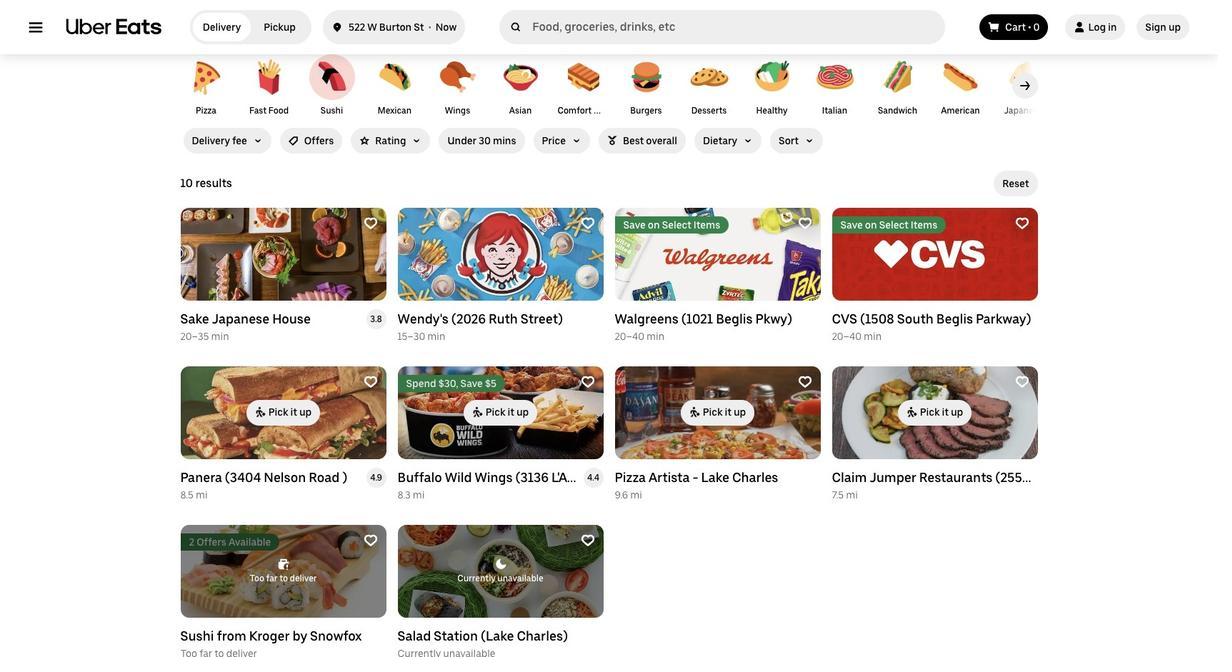 Task type: vqa. For each thing, say whether or not it's contained in the screenshot.
the bottom deliver now button
no



Task type: locate. For each thing, give the bounding box(es) containing it.
Delivery radio
[[193, 13, 251, 41]]

10 results
[[180, 176, 232, 190]]

st
[[414, 21, 424, 33]]

chevron down small image right "fee"
[[253, 136, 263, 146]]

main navigation menu image
[[29, 20, 43, 34]]

1 horizontal spatial chevron down small image
[[572, 136, 582, 146]]

• left 0 at the right top
[[1028, 21, 1031, 33]]

delivery left pickup
[[203, 21, 241, 33]]

sandwich
[[878, 106, 917, 116]]

italian link
[[809, 54, 861, 116]]

1 horizontal spatial •
[[1028, 21, 1031, 33]]

food
[[268, 106, 289, 116], [558, 119, 578, 129]]

1 vertical spatial delivery
[[192, 135, 230, 146]]

30
[[479, 135, 491, 146]]

0 horizontal spatial food
[[268, 106, 289, 116]]

0 horizontal spatial •
[[428, 21, 431, 33]]

None checkbox
[[183, 128, 271, 154], [280, 128, 343, 154], [351, 128, 430, 154], [770, 128, 823, 154], [183, 128, 271, 154], [770, 128, 823, 154]]

log
[[1089, 21, 1106, 33]]

sign up link
[[1137, 14, 1190, 40]]

chevron down small image right sort
[[805, 136, 815, 146]]

None checkbox
[[533, 128, 590, 154], [599, 128, 686, 154], [694, 128, 762, 154], [533, 128, 590, 154], [694, 128, 762, 154]]

desserts
[[691, 106, 727, 116]]

chevron down small image right rating at left
[[412, 136, 422, 146]]

chevron down small image for sort
[[805, 136, 815, 146]]

• right st
[[428, 21, 431, 33]]

delivery inside radio
[[203, 21, 241, 33]]

add to favorites image
[[798, 217, 812, 231], [798, 375, 812, 389], [1015, 375, 1029, 389]]

1 horizontal spatial food
[[558, 119, 578, 129]]

in
[[1108, 21, 1117, 33]]

comfort food link
[[558, 54, 609, 129]]

fast
[[249, 106, 267, 116]]

delivery for delivery
[[203, 21, 241, 33]]

add to favorites image
[[363, 217, 378, 231], [581, 217, 595, 231], [1015, 217, 1029, 231], [363, 375, 378, 389], [581, 375, 595, 389], [363, 534, 378, 548], [581, 534, 595, 548]]

reset button
[[994, 171, 1038, 196]]

delivery
[[203, 21, 241, 33], [192, 135, 230, 146]]

1 chevron down small image from the left
[[253, 136, 263, 146]]

3 chevron down small image from the left
[[805, 136, 815, 146]]

up
[[1169, 21, 1181, 33]]

food for comfort food
[[558, 119, 578, 129]]

Pickup radio
[[251, 13, 309, 41]]

button group group
[[180, 128, 829, 154]]

delivery left "fee"
[[192, 135, 230, 146]]

0 vertical spatial food
[[268, 106, 289, 116]]

food inside comfort food
[[558, 119, 578, 129]]

delivery inside button group group
[[192, 135, 230, 146]]

2 horizontal spatial chevron down small image
[[805, 136, 815, 146]]

chevron down small image right price
[[572, 136, 582, 146]]

none checkbox containing best overall
[[599, 128, 686, 154]]

comfort food
[[558, 106, 594, 129]]

mexican link
[[369, 54, 421, 116]]

fee
[[232, 135, 247, 146]]

log in link
[[1066, 14, 1126, 40]]

1 vertical spatial food
[[558, 119, 578, 129]]

none checkbox containing offers
[[280, 128, 343, 154]]

2 chevron down small image from the left
[[743, 136, 753, 146]]

comfort
[[558, 106, 592, 116]]

price
[[542, 135, 566, 146]]

food right fast
[[268, 106, 289, 116]]

sign up
[[1146, 21, 1181, 33]]

chevron down small image right dietary
[[743, 136, 753, 146]]

best overall
[[623, 135, 677, 146]]

•
[[428, 21, 431, 33], [1028, 21, 1031, 33]]

10
[[180, 176, 193, 190]]

medal image
[[607, 136, 617, 146]]

chevron down small image
[[412, 136, 422, 146], [743, 136, 753, 146]]

american link
[[935, 54, 986, 116]]

mins
[[493, 135, 516, 146]]

chevron down small image
[[253, 136, 263, 146], [572, 136, 582, 146], [805, 136, 815, 146]]

asian link
[[495, 54, 546, 116]]

1 horizontal spatial chevron down small image
[[743, 136, 753, 146]]

none checkbox medal
[[599, 128, 686, 154]]

0 vertical spatial delivery
[[203, 21, 241, 33]]

Under 30 mins checkbox
[[439, 128, 525, 154]]

0 horizontal spatial chevron down small image
[[412, 136, 422, 146]]

0 horizontal spatial chevron down small image
[[253, 136, 263, 146]]

sushi
[[321, 106, 343, 116]]

food down comfort
[[558, 119, 578, 129]]

uber eats home image
[[66, 19, 161, 36]]

burgers link
[[621, 54, 672, 116]]

log in
[[1089, 21, 1117, 33]]

wings link
[[432, 54, 483, 116]]

none checkbox containing rating
[[351, 128, 430, 154]]



Task type: describe. For each thing, give the bounding box(es) containing it.
star image
[[360, 136, 370, 146]]

results
[[195, 176, 232, 190]]

none checkbox star
[[351, 128, 430, 154]]

delivery for delivery fee
[[192, 135, 230, 146]]

522
[[349, 21, 365, 33]]

japanese link
[[998, 54, 1049, 116]]

desserts link
[[683, 54, 735, 116]]

american
[[941, 106, 980, 116]]

reset
[[1003, 178, 1029, 189]]

wings
[[445, 106, 470, 116]]

under
[[448, 135, 477, 146]]

0
[[1034, 21, 1040, 33]]

asian
[[509, 106, 532, 116]]

overall
[[646, 135, 677, 146]]

burton
[[379, 21, 412, 33]]

1 • from the left
[[428, 21, 431, 33]]

sushi link
[[303, 48, 361, 116]]

dietary
[[703, 135, 737, 146]]

cart • 0
[[1005, 21, 1040, 33]]

rating
[[375, 135, 406, 146]]

pickup
[[264, 21, 296, 33]]

sandwich link
[[872, 54, 924, 116]]

under 30 mins
[[448, 135, 516, 146]]

fast food link
[[243, 54, 295, 116]]

now
[[436, 21, 457, 33]]

Food, groceries, drinks, etc text field
[[532, 20, 940, 34]]

healthy
[[756, 106, 788, 116]]

food for fast food
[[268, 106, 289, 116]]

italian
[[822, 106, 848, 116]]

1 chevron down small image from the left
[[412, 136, 422, 146]]

mexican
[[378, 106, 412, 116]]

522 w burton st • now
[[349, 21, 457, 33]]

cart
[[1005, 21, 1026, 33]]

burgers
[[630, 106, 662, 116]]

fast food
[[249, 106, 289, 116]]

deliver to image
[[332, 19, 343, 36]]

pizza link
[[180, 54, 232, 116]]

japanese
[[1004, 106, 1043, 116]]

pizza
[[196, 106, 217, 116]]

offers
[[304, 135, 334, 146]]

2 chevron down small image from the left
[[572, 136, 582, 146]]

best
[[623, 135, 644, 146]]

delivery fee
[[192, 135, 247, 146]]

none checkbox tag
[[280, 128, 343, 154]]

w
[[367, 21, 377, 33]]

2 • from the left
[[1028, 21, 1031, 33]]

chevron down small image for delivery fee
[[253, 136, 263, 146]]

sort
[[779, 135, 799, 146]]

sign
[[1146, 21, 1167, 33]]

tag image
[[288, 136, 298, 146]]

healthy link
[[746, 54, 798, 116]]



